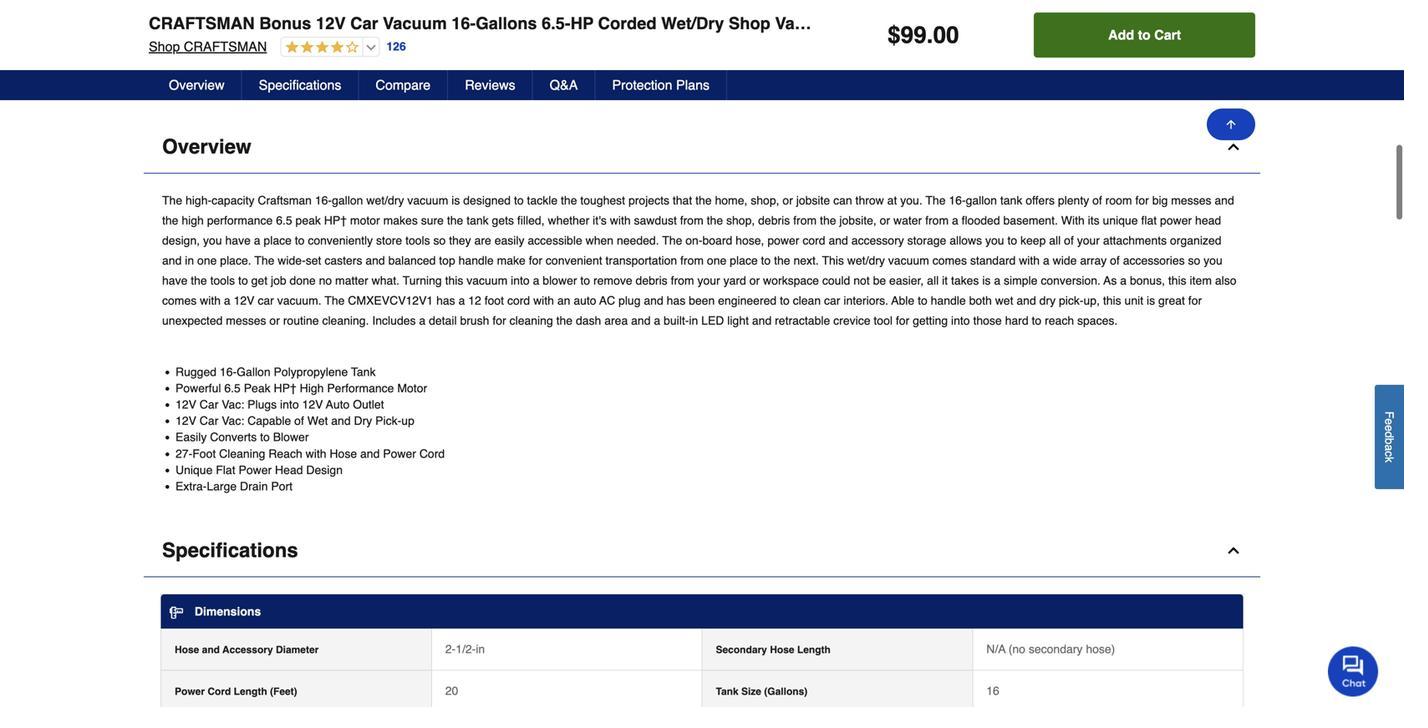 Task type: describe. For each thing, give the bounding box(es) containing it.
that
[[673, 194, 692, 207]]

when
[[586, 234, 614, 247]]

0 vertical spatial debris
[[758, 214, 790, 227]]

to left keep
[[1008, 234, 1017, 247]]

0 vertical spatial cord
[[803, 234, 825, 247]]

12v down high
[[302, 398, 323, 412]]

0 vertical spatial in
[[185, 254, 194, 267]]

1 horizontal spatial you
[[985, 234, 1004, 247]]

a down place.
[[224, 294, 230, 307]]

f e e d b a c k
[[1383, 412, 1396, 463]]

convenient
[[546, 254, 602, 267]]

20
[[445, 685, 458, 698]]

12v up 4.2 stars image
[[316, 14, 346, 33]]

save
[[181, 63, 204, 75]]

0 horizontal spatial power
[[768, 234, 799, 247]]

1 has from the left
[[436, 294, 455, 307]]

0 vertical spatial craftsman
[[149, 14, 255, 33]]

12v up easily
[[176, 415, 196, 428]]

vacuum.
[[277, 294, 322, 307]]

0 horizontal spatial tank
[[467, 214, 489, 227]]

to down hose,
[[761, 254, 771, 267]]

99 list item
[[145, 0, 326, 84]]

0 vertical spatial tank
[[1000, 194, 1023, 207]]

make
[[497, 254, 526, 267]]

2 vertical spatial in
[[476, 643, 485, 657]]

motor
[[350, 214, 380, 227]]

a left detail
[[419, 314, 426, 327]]

1 vertical spatial tools
[[210, 274, 235, 287]]

0 vertical spatial tools
[[405, 234, 430, 247]]

f e e d b a c k button
[[1375, 385, 1404, 490]]

extra-
[[176, 480, 207, 494]]

0 vertical spatial car
[[350, 14, 378, 33]]

head
[[275, 464, 303, 477]]

hose)
[[1086, 643, 1115, 657]]

2 vac: from the top
[[222, 415, 244, 428]]

plans
[[676, 77, 710, 93]]

motor
[[397, 382, 427, 395]]

(gallons)
[[764, 687, 808, 698]]

a right "as"
[[1120, 274, 1127, 287]]

0 horizontal spatial all
[[927, 274, 939, 287]]

$ for $ 99 .00
[[145, 39, 151, 51]]

capable
[[248, 415, 291, 428]]

1 vertical spatial into
[[951, 314, 970, 327]]

2 has from the left
[[667, 294, 686, 307]]

1 vertical spatial comes
[[162, 294, 197, 307]]

1 gallon from the left
[[332, 194, 363, 207]]

for right make
[[529, 254, 543, 267]]

from up been at top
[[671, 274, 694, 287]]

auto
[[574, 294, 596, 307]]

0 vertical spatial wet/dry
[[366, 194, 404, 207]]

to up wide-
[[295, 234, 305, 247]]

organized
[[1170, 234, 1222, 247]]

protection plans
[[612, 77, 710, 93]]

are
[[474, 234, 491, 247]]

plug
[[619, 294, 641, 307]]

0 vertical spatial power
[[383, 447, 416, 461]]

1 vertical spatial overview button
[[144, 121, 1260, 174]]

the up workspace
[[774, 254, 790, 267]]

$179.00
[[145, 63, 178, 75]]

storage
[[907, 234, 946, 247]]

to left get
[[238, 274, 248, 287]]

pick-
[[1059, 294, 1084, 307]]

1 vac: from the top
[[222, 398, 244, 412]]

(no
[[1009, 643, 1026, 657]]

a down the standard
[[994, 274, 1001, 287]]

with left an
[[533, 294, 554, 307]]

2 vertical spatial power
[[175, 687, 205, 698]]

2 horizontal spatial hose
[[770, 645, 795, 657]]

1 car from the left
[[258, 294, 274, 307]]

1 horizontal spatial your
[[1077, 234, 1100, 247]]

0 vertical spatial messes
[[1171, 194, 1212, 207]]

to up filled,
[[514, 194, 524, 207]]

flat
[[1141, 214, 1157, 227]]

attachments
[[1103, 234, 1167, 247]]

0 horizontal spatial hose
[[175, 645, 199, 657]]

and up head
[[1215, 194, 1234, 207]]

the up whether
[[561, 194, 577, 207]]

or down at
[[880, 214, 890, 227]]

2 horizontal spatial this
[[1168, 274, 1187, 287]]

and down design,
[[162, 254, 182, 267]]

next.
[[794, 254, 819, 267]]

and right "plug"
[[644, 294, 663, 307]]

and down "plug"
[[631, 314, 651, 327]]

0 vertical spatial have
[[225, 234, 251, 247]]

done
[[290, 274, 316, 287]]

1 vertical spatial your
[[697, 274, 720, 287]]

takes
[[951, 274, 979, 287]]

0 horizontal spatial this
[[445, 274, 463, 287]]

and down dry
[[360, 447, 380, 461]]

0 horizontal spatial you
[[203, 234, 222, 247]]

and down simple
[[1017, 294, 1036, 307]]

water
[[894, 214, 922, 227]]

yard
[[724, 274, 746, 287]]

the right that
[[696, 194, 712, 207]]

of inside rugged 16-gallon polypropylene tank powerful 6.5 peak hp† high performance motor 12v car vac: plugs into 12v auto outlet 12v car vac: capable of wet and dry pick-up easily converts to blower 27-foot cleaning reach with hose and power cord unique flat power head design extra-large drain port
[[294, 415, 304, 428]]

2 horizontal spatial is
[[1147, 294, 1155, 307]]

dash
[[576, 314, 601, 327]]

4.2 stars image
[[281, 40, 359, 56]]

protection
[[612, 77, 672, 93]]

overview for the topmost "overview" button
[[169, 77, 225, 93]]

length for hose
[[797, 645, 831, 657]]

and right light
[[752, 314, 772, 327]]

bonus
[[259, 14, 311, 33]]

2 list item from the left
[[806, 0, 987, 84]]

capacity
[[212, 194, 255, 207]]

unique
[[1103, 214, 1138, 227]]

the up unexpected
[[191, 274, 207, 287]]

1 vertical spatial tank
[[716, 687, 739, 698]]

0 horizontal spatial cord
[[208, 687, 231, 698]]

0 horizontal spatial so
[[433, 234, 446, 247]]

126
[[386, 40, 406, 53]]

0 vertical spatial handle
[[459, 254, 494, 267]]

turning
[[403, 274, 442, 287]]

0 vertical spatial into
[[511, 274, 530, 287]]

conveniently
[[308, 234, 373, 247]]

high
[[182, 214, 204, 227]]

compare
[[376, 77, 431, 93]]

for down item
[[1188, 294, 1202, 307]]

balanced
[[388, 254, 436, 267]]

1 horizontal spatial power
[[239, 464, 272, 477]]

to inside rugged 16-gallon polypropylene tank powerful 6.5 peak hp† high performance motor 12v car vac: plugs into 12v auto outlet 12v car vac: capable of wet and dry pick-up easily converts to blower 27-foot cleaning reach with hose and power cord unique flat power head design extra-large drain port
[[260, 431, 270, 444]]

conversion.
[[1041, 274, 1101, 287]]

1 horizontal spatial this
[[1103, 294, 1121, 307]]

6.5 inside the high-capacity craftsman 16-gallon wet/dry vacuum is designed to tackle the toughest projects that the home, shop, or jobsite can throw at you. the 16-gallon tank offers plenty of room for big messes and the high performance 6.5 peak hp† motor makes sure the tank gets filled, whether it's with sawdust from the shop, debris from the jobsite, or water from a flooded basement. with its unique flat power head design, you have a place to conveniently store tools so they are easily accessible when needed. the on-board hose, power cord and accessory storage allows you to keep all of your attachments organized and in one place. the wide-set casters and balanced top handle make for convenient transportation from one place to the next. this wet/dry vacuum comes standard with a wide array of accessories so you have the tools to get job done no matter what. turning this vacuum into a blower to remove debris from your yard or workspace could not be easier, all it takes is a simple conversion.  as a bonus, this item also comes with a 12v car vacuum. the cmxevcv12v1 has a 12 foot cord with an auto ac plug and has been engineered to clean car interiors. able to handle both wet and dry pick-up, this unit is great for unexpected messes or routine cleaning. includes a detail brush for cleaning the dash area and a built-in led light and retractable crevice tool for getting into those hard to reach spaces.
[[276, 214, 292, 227]]

a left 12
[[459, 294, 465, 307]]

with down keep
[[1019, 254, 1040, 267]]

of up "as"
[[1110, 254, 1120, 267]]

the down no
[[325, 294, 345, 307]]

the down can
[[820, 214, 836, 227]]

6.5-
[[542, 14, 571, 33]]

the up they
[[447, 214, 463, 227]]

2 horizontal spatial you
[[1204, 254, 1223, 267]]

basement.
[[1003, 214, 1058, 227]]

at
[[887, 194, 897, 207]]

of down with
[[1064, 234, 1074, 247]]

secondary hose length
[[716, 645, 831, 657]]

0 vertical spatial place
[[264, 234, 292, 247]]

1 one from the left
[[197, 254, 217, 267]]

getting
[[913, 314, 948, 327]]

matter
[[335, 274, 368, 287]]

set
[[306, 254, 321, 267]]

1 horizontal spatial shop
[[729, 14, 771, 33]]

the up board on the top of the page
[[707, 214, 723, 227]]

chevron up image for specifications
[[1225, 543, 1242, 560]]

0 vertical spatial all
[[1049, 234, 1061, 247]]

the down an
[[556, 314, 573, 327]]

6.5 inside rugged 16-gallon polypropylene tank powerful 6.5 peak hp† high performance motor 12v car vac: plugs into 12v auto outlet 12v car vac: capable of wet and dry pick-up easily converts to blower 27-foot cleaning reach with hose and power cord unique flat power head design extra-large drain port
[[224, 382, 241, 395]]

and left accessory
[[202, 645, 220, 657]]

built-
[[664, 314, 689, 327]]

2 one from the left
[[707, 254, 727, 267]]

1 vertical spatial shop,
[[726, 214, 755, 227]]

1 horizontal spatial vacuum
[[467, 274, 508, 287]]

bonus,
[[1130, 274, 1165, 287]]

a left built-
[[654, 314, 660, 327]]

array
[[1080, 254, 1107, 267]]

and up what.
[[366, 254, 385, 267]]

craftsman
[[258, 194, 312, 207]]

0 vertical spatial power
[[1160, 214, 1192, 227]]

for down the 'foot'
[[493, 314, 506, 327]]

top
[[439, 254, 455, 267]]

accessory
[[851, 234, 904, 247]]

0 horizontal spatial shop
[[149, 39, 180, 54]]

16- inside rugged 16-gallon polypropylene tank powerful 6.5 peak hp† high performance motor 12v car vac: plugs into 12v auto outlet 12v car vac: capable of wet and dry pick-up easily converts to blower 27-foot cleaning reach with hose and power cord unique flat power head design extra-large drain port
[[220, 366, 237, 379]]

from down on-
[[680, 254, 704, 267]]

overview for the bottommost "overview" button
[[162, 135, 251, 158]]

f
[[1383, 412, 1396, 419]]

$ 99 .00
[[145, 37, 188, 61]]

1 vertical spatial car
[[200, 398, 218, 412]]

brush
[[460, 314, 489, 327]]

into inside rugged 16-gallon polypropylene tank powerful 6.5 peak hp† high performance motor 12v car vac: plugs into 12v auto outlet 12v car vac: capable of wet and dry pick-up easily converts to blower 27-foot cleaning reach with hose and power cord unique flat power head design extra-large drain port
[[280, 398, 299, 412]]

1 vertical spatial vacuum
[[888, 254, 929, 267]]

add to cart
[[1108, 27, 1181, 43]]

up,
[[1084, 294, 1100, 307]]

0 vertical spatial shop,
[[751, 194, 779, 207]]

1 vertical spatial specifications button
[[144, 525, 1260, 578]]

2 car from the left
[[824, 294, 840, 307]]

plenty
[[1058, 194, 1089, 207]]

not
[[854, 274, 870, 287]]

power cord length (feet)
[[175, 687, 297, 698]]

and down auto
[[331, 415, 351, 428]]

1/2-
[[456, 643, 476, 657]]

or left routine
[[269, 314, 280, 327]]

reach
[[269, 447, 302, 461]]

sawdust
[[634, 214, 677, 227]]

1 list item from the left
[[586, 0, 767, 84]]

included
[[985, 14, 1053, 33]]

or right yard
[[750, 274, 760, 287]]

2 vacuum from the left
[[775, 14, 839, 33]]

the high-capacity craftsman 16-gallon wet/dry vacuum is designed to tackle the toughest projects that the home, shop, or jobsite can throw at you. the 16-gallon tank offers plenty of room for big messes and the high performance 6.5 peak hp† motor makes sure the tank gets filled, whether it's with sawdust from the shop, debris from the jobsite, or water from a flooded basement. with its unique flat power head design, you have a place to conveniently store tools so they are easily accessible when needed. the on-board hose, power cord and accessory storage allows you to keep all of your attachments organized and in one place. the wide-set casters and balanced top handle make for convenient transportation from one place to the next. this wet/dry vacuum comes standard with a wide array of accessories so you have the tools to get job done no matter what. turning this vacuum into a blower to remove debris from your yard or workspace could not be easier, all it takes is a simple conversion.  as a bonus, this item also comes with a 12v car vacuum. the cmxevcv12v1 has a 12 foot cord with an auto ac plug and has been engineered to clean car interiors. able to handle both wet and dry pick-up, this unit is great for unexpected messes or routine cleaning. includes a detail brush for cleaning the dash area and a built-in led light and retractable crevice tool for getting into those hard to reach spaces.
[[162, 194, 1237, 327]]

of up its at the top right
[[1093, 194, 1102, 207]]

1 vertical spatial in
[[689, 314, 698, 327]]

99 for .00
[[151, 37, 173, 61]]

for left big
[[1135, 194, 1149, 207]]

0 vertical spatial specifications button
[[242, 70, 359, 100]]

powerful
[[176, 382, 221, 395]]

or left jobsite
[[783, 194, 793, 207]]

1 vertical spatial have
[[162, 274, 188, 287]]

secondary
[[716, 645, 767, 657]]

on-
[[686, 234, 703, 247]]

performance
[[327, 382, 394, 395]]

head
[[1195, 214, 1221, 227]]



Task type: vqa. For each thing, say whether or not it's contained in the screenshot.
Cardboard on the top of the page
no



Task type: locate. For each thing, give the bounding box(es) containing it.
into up the capable in the left bottom of the page
[[280, 398, 299, 412]]

casters
[[325, 254, 362, 267]]

1 horizontal spatial so
[[1188, 254, 1201, 267]]

0 horizontal spatial wet/dry
[[366, 194, 404, 207]]

ac
[[599, 294, 615, 307]]

0 horizontal spatial cord
[[507, 294, 530, 307]]

allows
[[950, 234, 982, 247]]

chat invite button image
[[1328, 647, 1379, 698]]

from up storage
[[925, 214, 949, 227]]

16
[[987, 685, 1000, 698]]

a up k
[[1383, 445, 1396, 452]]

have down performance
[[225, 234, 251, 247]]

16- up flooded
[[949, 194, 966, 207]]

hose and accessory diameter
[[175, 645, 319, 657]]

99 up $179.00
[[151, 37, 173, 61]]

99 for .
[[901, 22, 927, 48]]

0 vertical spatial length
[[797, 645, 831, 657]]

from
[[680, 214, 704, 227], [793, 214, 817, 227], [925, 214, 949, 227], [680, 254, 704, 267], [671, 274, 694, 287]]

wet
[[995, 294, 1013, 307]]

messes up head
[[1171, 194, 1212, 207]]

hp† inside rugged 16-gallon polypropylene tank powerful 6.5 peak hp† high performance motor 12v car vac: plugs into 12v auto outlet 12v car vac: capable of wet and dry pick-up easily converts to blower 27-foot cleaning reach with hose and power cord unique flat power head design extra-large drain port
[[274, 382, 297, 395]]

2 chevron up image from the top
[[1225, 543, 1242, 560]]

2 vertical spatial car
[[200, 415, 218, 428]]

from down jobsite
[[793, 214, 817, 227]]

your up been at top
[[697, 274, 720, 287]]

you up the standard
[[985, 234, 1004, 247]]

$ 18 .98
[[365, 37, 403, 61]]

1 vertical spatial messes
[[226, 314, 266, 327]]

0 horizontal spatial length
[[234, 687, 267, 698]]

the up get
[[254, 254, 275, 267]]

tank inside rugged 16-gallon polypropylene tank powerful 6.5 peak hp† high performance motor 12v car vac: plugs into 12v auto outlet 12v car vac: capable of wet and dry pick-up easily converts to blower 27-foot cleaning reach with hose and power cord unique flat power head design extra-large drain port
[[351, 366, 376, 379]]

could
[[822, 274, 850, 287]]

c
[[1383, 452, 1396, 458]]

the left on-
[[662, 234, 682, 247]]

$ right save
[[206, 63, 212, 75]]

vac:
[[222, 398, 244, 412], [222, 415, 244, 428]]

car up easily
[[200, 415, 218, 428]]

1 horizontal spatial hp†
[[324, 214, 347, 227]]

1 horizontal spatial hose
[[330, 447, 357, 461]]

the right you.
[[926, 194, 946, 207]]

1 vertical spatial craftsman
[[184, 39, 267, 54]]

1 horizontal spatial tank
[[716, 687, 739, 698]]

comes up it
[[933, 254, 967, 267]]

0 vertical spatial is
[[452, 194, 460, 207]]

1 vertical spatial power
[[768, 234, 799, 247]]

1 e from the top
[[1383, 419, 1396, 426]]

for right tool
[[896, 314, 910, 327]]

e up d
[[1383, 419, 1396, 426]]

0 horizontal spatial power
[[175, 687, 205, 698]]

in right the 2-
[[476, 643, 485, 657]]

craftsman up shop craftsman at top left
[[149, 14, 255, 33]]

clean
[[793, 294, 821, 307]]

$ for $ 99 . 00
[[888, 22, 901, 48]]

1 vertical spatial tank
[[467, 214, 489, 227]]

1 horizontal spatial into
[[511, 274, 530, 287]]

overview button down shop craftsman at top left
[[152, 70, 242, 100]]

0 horizontal spatial has
[[436, 294, 455, 307]]

to inside button
[[1138, 27, 1151, 43]]

cleaning.
[[322, 314, 369, 327]]

wet/dry
[[661, 14, 724, 33]]

1 vertical spatial handle
[[931, 294, 966, 307]]

q&a button
[[533, 70, 596, 100]]

specifications down 4.2 stars image
[[259, 77, 341, 93]]

this down "as"
[[1103, 294, 1121, 307]]

0 vertical spatial 6.5
[[276, 214, 292, 227]]

blower
[[273, 431, 309, 444]]

hose down dimensions image at the left bottom
[[175, 645, 199, 657]]

with left $ 99 . 00
[[844, 14, 877, 33]]

transportation
[[606, 254, 677, 267]]

$ 99 . 00
[[888, 22, 959, 48]]

0 horizontal spatial one
[[197, 254, 217, 267]]

crevice
[[833, 314, 871, 327]]

sure
[[421, 214, 444, 227]]

has up built-
[[667, 294, 686, 307]]

with
[[844, 14, 877, 33], [610, 214, 631, 227], [1019, 254, 1040, 267], [200, 294, 221, 307], [533, 294, 554, 307], [306, 447, 326, 461]]

throw
[[856, 194, 884, 207]]

1 vertical spatial shop
[[149, 39, 180, 54]]

2 gallon from the left
[[966, 194, 997, 207]]

wet/dry up the not
[[847, 254, 885, 267]]

from up on-
[[680, 214, 704, 227]]

$ for $ 18 .98
[[365, 39, 371, 51]]

18 list item
[[365, 0, 547, 84]]

tools up balanced
[[405, 234, 430, 247]]

1 horizontal spatial list item
[[806, 0, 987, 84]]

0 horizontal spatial comes
[[162, 294, 197, 307]]

0 vertical spatial your
[[1077, 234, 1100, 247]]

shop, right home,
[[751, 194, 779, 207]]

hp† inside the high-capacity craftsman 16-gallon wet/dry vacuum is designed to tackle the toughest projects that the home, shop, or jobsite can throw at you. the 16-gallon tank offers plenty of room for big messes and the high performance 6.5 peak hp† motor makes sure the tank gets filled, whether it's with sawdust from the shop, debris from the jobsite, or water from a flooded basement. with its unique flat power head design, you have a place to conveniently store tools so they are easily accessible when needed. the on-board hose, power cord and accessory storage allows you to keep all of your attachments organized and in one place. the wide-set casters and balanced top handle make for convenient transportation from one place to the next. this wet/dry vacuum comes standard with a wide array of accessories so you have the tools to get job done no matter what. turning this vacuum into a blower to remove debris from your yard or workspace could not be easier, all it takes is a simple conversion.  as a bonus, this item also comes with a 12v car vacuum. the cmxevcv12v1 has a 12 foot cord with an auto ac plug and has been engineered to clean car interiors. able to handle both wet and dry pick-up, this unit is great for unexpected messes or routine cleaning. includes a detail brush for cleaning the dash area and a built-in led light and retractable crevice tool for getting into those hard to reach spaces.
[[324, 214, 347, 227]]

0 horizontal spatial 6.5
[[224, 382, 241, 395]]

specifications for bottommost the specifications button
[[162, 540, 298, 563]]

craftsman bonus 12v car vacuum 16-gallons 6.5-hp corded wet/dry shop vacuum with accessories included
[[149, 14, 1053, 33]]

tank up performance
[[351, 366, 376, 379]]

hose inside rugged 16-gallon polypropylene tank powerful 6.5 peak hp† high performance motor 12v car vac: plugs into 12v auto outlet 12v car vac: capable of wet and dry pick-up easily converts to blower 27-foot cleaning reach with hose and power cord unique flat power head design extra-large drain port
[[330, 447, 357, 461]]

jobsite,
[[840, 214, 877, 227]]

6.5 down craftsman
[[276, 214, 292, 227]]

what.
[[372, 274, 400, 287]]

length
[[797, 645, 831, 657], [234, 687, 267, 698]]

0 horizontal spatial messes
[[226, 314, 266, 327]]

power up drain
[[239, 464, 272, 477]]

1 vertical spatial cord
[[507, 294, 530, 307]]

into left those
[[951, 314, 970, 327]]

large
[[207, 480, 237, 494]]

wet/dry up makes
[[366, 194, 404, 207]]

been
[[689, 294, 715, 307]]

tools down place.
[[210, 274, 235, 287]]

the left high-
[[162, 194, 182, 207]]

n/a (no secondary hose)
[[987, 643, 1115, 657]]

foot
[[485, 294, 504, 307]]

so down 'organized' at the top right of page
[[1188, 254, 1201, 267]]

hose up design
[[330, 447, 357, 461]]

with right the it's
[[610, 214, 631, 227]]

0 horizontal spatial gallon
[[332, 194, 363, 207]]

cleaning
[[510, 314, 553, 327]]

power
[[383, 447, 416, 461], [239, 464, 272, 477], [175, 687, 205, 698]]

to down workspace
[[780, 294, 790, 307]]

specifications
[[259, 77, 341, 93], [162, 540, 298, 563]]

outlet
[[353, 398, 384, 412]]

1 horizontal spatial messes
[[1171, 194, 1212, 207]]

you
[[203, 234, 222, 247], [985, 234, 1004, 247], [1204, 254, 1223, 267]]

unit
[[1125, 294, 1144, 307]]

27-
[[176, 447, 192, 461]]

16- up "peak" on the left of the page
[[315, 194, 332, 207]]

job
[[271, 274, 286, 287]]

and up the this
[[829, 234, 848, 247]]

debris down transportation
[[636, 274, 668, 287]]

1 vertical spatial all
[[927, 274, 939, 287]]

power down hose and accessory diameter
[[175, 687, 205, 698]]

tank up are
[[467, 214, 489, 227]]

place down hose,
[[730, 254, 758, 267]]

as
[[1104, 274, 1117, 287]]

needed.
[[617, 234, 659, 247]]

99 inside 'list item'
[[151, 37, 173, 61]]

have down design,
[[162, 274, 188, 287]]

this up the great
[[1168, 274, 1187, 287]]

to up auto
[[580, 274, 590, 287]]

in
[[185, 254, 194, 267], [689, 314, 698, 327], [476, 643, 485, 657]]

1 vertical spatial chevron up image
[[1225, 543, 1242, 560]]

list item
[[586, 0, 767, 84], [806, 0, 987, 84]]

vac: up converts
[[222, 415, 244, 428]]

1 horizontal spatial all
[[1049, 234, 1061, 247]]

with inside rugged 16-gallon polypropylene tank powerful 6.5 peak hp† high performance motor 12v car vac: plugs into 12v auto outlet 12v car vac: capable of wet and dry pick-up easily converts to blower 27-foot cleaning reach with hose and power cord unique flat power head design extra-large drain port
[[306, 447, 326, 461]]

1 horizontal spatial one
[[707, 254, 727, 267]]

be
[[873, 274, 886, 287]]

00
[[933, 22, 959, 48]]

offers
[[1026, 194, 1055, 207]]

0 horizontal spatial car
[[258, 294, 274, 307]]

you down high
[[203, 234, 222, 247]]

1 horizontal spatial tank
[[1000, 194, 1023, 207]]

arrow up image
[[1225, 118, 1238, 131]]

great
[[1158, 294, 1185, 307]]

routine
[[283, 314, 319, 327]]

16- up reviews
[[452, 14, 476, 33]]

vacuum up the sure
[[407, 194, 448, 207]]

0 horizontal spatial vacuum
[[407, 194, 448, 207]]

rugged
[[176, 366, 217, 379]]

your up array
[[1077, 234, 1100, 247]]

overview up high-
[[162, 135, 251, 158]]

1 horizontal spatial place
[[730, 254, 758, 267]]

detail
[[429, 314, 457, 327]]

cord inside rugged 16-gallon polypropylene tank powerful 6.5 peak hp† high performance motor 12v car vac: plugs into 12v auto outlet 12v car vac: capable of wet and dry pick-up easily converts to blower 27-foot cleaning reach with hose and power cord unique flat power head design extra-large drain port
[[419, 447, 445, 461]]

cord up next.
[[803, 234, 825, 247]]

a inside button
[[1383, 445, 1396, 452]]

hose,
[[736, 234, 764, 247]]

1 horizontal spatial debris
[[758, 214, 790, 227]]

1 horizontal spatial cord
[[419, 447, 445, 461]]

tank size (gallons)
[[716, 687, 808, 698]]

you.
[[900, 194, 923, 207]]

1 horizontal spatial is
[[982, 274, 991, 287]]

peak
[[244, 382, 271, 395]]

dimensions image
[[170, 607, 183, 620]]

one down board on the top of the page
[[707, 254, 727, 267]]

dry
[[1039, 294, 1056, 307]]

has up detail
[[436, 294, 455, 307]]

to right add
[[1138, 27, 1151, 43]]

0 vertical spatial cord
[[419, 447, 445, 461]]

drain
[[240, 480, 268, 494]]

the left high
[[162, 214, 178, 227]]

12v inside the high-capacity craftsman 16-gallon wet/dry vacuum is designed to tackle the toughest projects that the home, shop, or jobsite can throw at you. the 16-gallon tank offers plenty of room for big messes and the high performance 6.5 peak hp† motor makes sure the tank gets filled, whether it's with sawdust from the shop, debris from the jobsite, or water from a flooded basement. with its unique flat power head design, you have a place to conveniently store tools so they are easily accessible when needed. the on-board hose, power cord and accessory storage allows you to keep all of your attachments organized and in one place. the wide-set casters and balanced top handle make for convenient transportation from one place to the next. this wet/dry vacuum comes standard with a wide array of accessories so you have the tools to get job done no matter what. turning this vacuum into a blower to remove debris from your yard or workspace could not be easier, all it takes is a simple conversion.  as a bonus, this item also comes with a 12v car vacuum. the cmxevcv12v1 has a 12 foot cord with an auto ac plug and has been engineered to clean car interiors. able to handle both wet and dry pick-up, this unit is great for unexpected messes or routine cleaning. includes a detail brush for cleaning the dash area and a built-in led light and retractable crevice tool for getting into those hard to reach spaces.
[[234, 294, 255, 307]]

length up (gallons)
[[797, 645, 831, 657]]

$ left .
[[888, 22, 901, 48]]

includes
[[372, 314, 416, 327]]

overview down save
[[169, 77, 225, 93]]

reviews button
[[448, 70, 533, 100]]

length for cord
[[234, 687, 267, 698]]

with up design
[[306, 447, 326, 461]]

1 horizontal spatial car
[[824, 294, 840, 307]]

is right unit
[[1147, 294, 1155, 307]]

1 horizontal spatial have
[[225, 234, 251, 247]]

hp† left high
[[274, 382, 297, 395]]

hard
[[1005, 314, 1029, 327]]

into
[[511, 274, 530, 287], [951, 314, 970, 327], [280, 398, 299, 412]]

simple
[[1004, 274, 1038, 287]]

remove
[[593, 274, 632, 287]]

specifications up dimensions
[[162, 540, 298, 563]]

or
[[783, 194, 793, 207], [880, 214, 890, 227], [750, 274, 760, 287], [269, 314, 280, 327]]

car
[[350, 14, 378, 33], [200, 398, 218, 412], [200, 415, 218, 428]]

a left wide
[[1043, 254, 1050, 267]]

$ inside $ 18 .98
[[365, 39, 371, 51]]

1 vertical spatial 6.5
[[224, 382, 241, 395]]

2 horizontal spatial into
[[951, 314, 970, 327]]

high-
[[186, 194, 212, 207]]

cord down hose and accessory diameter
[[208, 687, 231, 698]]

$ left .98
[[365, 39, 371, 51]]

1 horizontal spatial tools
[[405, 234, 430, 247]]

a up allows
[[952, 214, 959, 227]]

shop right wet/dry
[[729, 14, 771, 33]]

with
[[1061, 214, 1085, 227]]

12v down powerful
[[176, 398, 196, 412]]

0 vertical spatial comes
[[933, 254, 967, 267]]

1 vacuum from the left
[[383, 14, 447, 33]]

corded
[[598, 14, 657, 33]]

light
[[727, 314, 749, 327]]

design
[[306, 464, 343, 477]]

car
[[258, 294, 274, 307], [824, 294, 840, 307]]

chevron up image for overview
[[1225, 139, 1242, 155]]

of
[[1093, 194, 1102, 207], [1064, 234, 1074, 247], [1110, 254, 1120, 267], [294, 415, 304, 428]]

a left blower
[[533, 274, 539, 287]]

0 horizontal spatial tank
[[351, 366, 376, 379]]

2 vertical spatial into
[[280, 398, 299, 412]]

1 vertical spatial overview
[[162, 135, 251, 158]]

2 horizontal spatial power
[[383, 447, 416, 461]]

to right able
[[918, 294, 928, 307]]

.98
[[390, 39, 403, 51]]

a down performance
[[254, 234, 260, 247]]

gallon
[[332, 194, 363, 207], [966, 194, 997, 207]]

easily
[[176, 431, 207, 444]]

able
[[891, 294, 915, 307]]

$ inside $ 99 .00
[[145, 39, 151, 51]]

an
[[557, 294, 570, 307]]

0 vertical spatial overview
[[169, 77, 225, 93]]

easier,
[[889, 274, 924, 287]]

designed
[[463, 194, 511, 207]]

chevron up image inside the specifications button
[[1225, 543, 1242, 560]]

shop, up hose,
[[726, 214, 755, 227]]

1 vertical spatial debris
[[636, 274, 668, 287]]

0 horizontal spatial handle
[[459, 254, 494, 267]]

room
[[1106, 194, 1132, 207]]

debris up hose,
[[758, 214, 790, 227]]

1 horizontal spatial wet/dry
[[847, 254, 885, 267]]

0 horizontal spatial vacuum
[[383, 14, 447, 33]]

2 horizontal spatial in
[[689, 314, 698, 327]]

1 horizontal spatial handle
[[931, 294, 966, 307]]

with up unexpected
[[200, 294, 221, 307]]

1 vertical spatial so
[[1188, 254, 1201, 267]]

diameter
[[276, 645, 319, 657]]

1 horizontal spatial comes
[[933, 254, 967, 267]]

2 vertical spatial vacuum
[[467, 274, 508, 287]]

1 horizontal spatial length
[[797, 645, 831, 657]]

2 e from the top
[[1383, 426, 1396, 432]]

0 horizontal spatial is
[[452, 194, 460, 207]]

tool
[[874, 314, 893, 327]]

the
[[162, 194, 182, 207], [926, 194, 946, 207], [662, 234, 682, 247], [254, 254, 275, 267], [325, 294, 345, 307]]

big
[[1152, 194, 1168, 207]]

overview
[[169, 77, 225, 93], [162, 135, 251, 158]]

power
[[1160, 214, 1192, 227], [768, 234, 799, 247]]

this
[[822, 254, 844, 267]]

to right hard at the right top of page
[[1032, 314, 1042, 327]]

0 vertical spatial so
[[433, 234, 446, 247]]

one left place.
[[197, 254, 217, 267]]

gallon up flooded
[[966, 194, 997, 207]]

pick-
[[375, 415, 401, 428]]

0 horizontal spatial into
[[280, 398, 299, 412]]

chevron up image
[[1225, 139, 1242, 155], [1225, 543, 1242, 560]]

one
[[197, 254, 217, 267], [707, 254, 727, 267]]

1 horizontal spatial vacuum
[[775, 14, 839, 33]]

specifications for the specifications button to the top
[[259, 77, 341, 93]]

1 chevron up image from the top
[[1225, 139, 1242, 155]]

shop craftsman
[[149, 39, 267, 54]]

0 horizontal spatial hp†
[[274, 382, 297, 395]]

dry
[[354, 415, 372, 428]]

car down powerful
[[200, 398, 218, 412]]

0 vertical spatial overview button
[[152, 70, 242, 100]]

power up next.
[[768, 234, 799, 247]]

0 horizontal spatial your
[[697, 274, 720, 287]]



